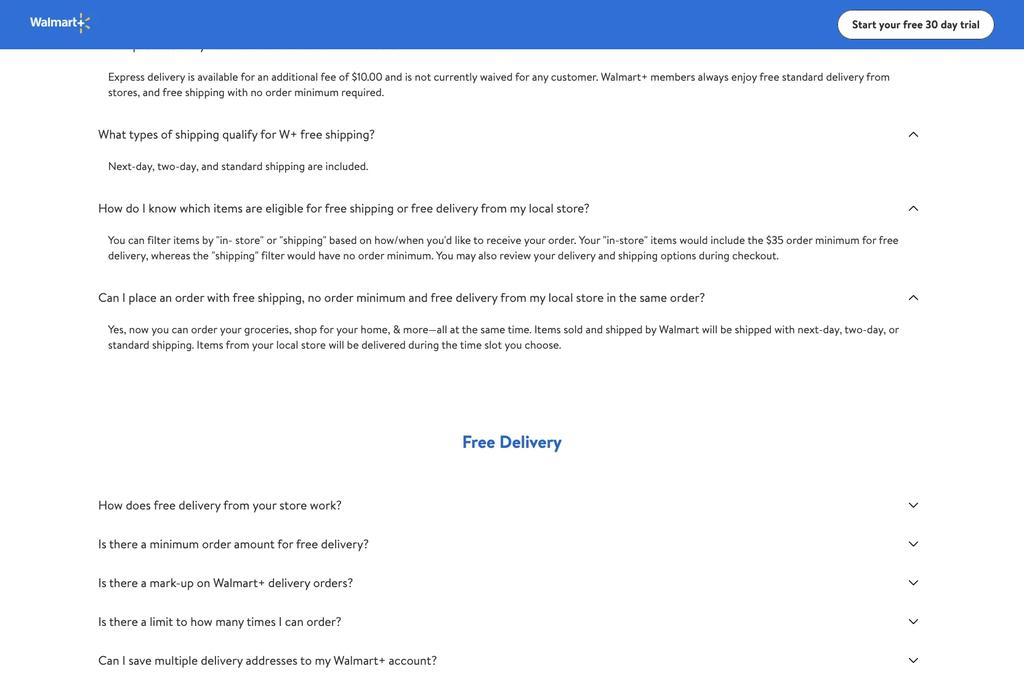 Task type: describe. For each thing, give the bounding box(es) containing it.
express delivery is available for an additional fee of $10.00 and is not currently waived for any customer. walmart+ members always enjoy free standard delivery from stores, and free shipping with no order minimum required.
[[108, 69, 890, 100]]

you'd
[[427, 232, 452, 248]]

how does free delivery from your store work?
[[98, 497, 342, 513]]

is there a mark-up on walmart+ delivery orders? image
[[907, 575, 921, 590]]

&
[[393, 322, 401, 337]]

can inside yes, now you can order your groceries, shop for your home, & more—all at the same time. items sold and shipped by walmart will be shipped with next-day, two-day, or standard shipping. items from your local store will be delivered during the time slot you choose.
[[172, 322, 188, 337]]

minimum.
[[387, 248, 434, 263]]

can inside you can filter items by "in- store" or "shipping" based on how/when you'd like to receive your order. your "in-store" items would include the $35 order minimum for free delivery, whereas the "shipping" filter would have no order minimum. you may also review your delivery and shipping options during checkout.
[[128, 232, 145, 248]]

or inside you can filter items by "in- store" or "shipping" based on how/when you'd like to receive your order. your "in-store" items would include the $35 order minimum for free delivery, whereas the "shipping" filter would have no order minimum. you may also review your delivery and shipping options during checkout.
[[267, 232, 277, 248]]

is for is there a minimum order amount for free delivery?
[[98, 535, 106, 552]]

can for can i place an order with free shipping, no order minimum and free delivery from my local store in the same order?
[[98, 289, 119, 306]]

is for is there a limit to how many times i can order?
[[98, 613, 106, 630]]

during inside you can filter items by "in- store" or "shipping" based on how/when you'd like to receive your order. your "in-store" items would include the $35 order minimum for free delivery, whereas the "shipping" filter would have no order minimum. you may also review your delivery and shipping options during checkout.
[[699, 248, 730, 263]]

and inside yes, now you can order your groceries, shop for your home, & more—all at the same time. items sold and shipped by walmart will be shipped with next-day, two-day, or standard shipping. items from your local store will be delivered during the time slot you choose.
[[586, 322, 603, 337]]

you can filter items by "in- store" or "shipping" based on how/when you'd like to receive your order. your "in-store" items would include the $35 order minimum for free delivery, whereas the "shipping" filter would have no order minimum. you may also review your delivery and shipping options during checkout.
[[108, 232, 899, 263]]

0 horizontal spatial items
[[173, 232, 200, 248]]

the right in
[[619, 289, 637, 306]]

how does free delivery from your store work? image
[[907, 498, 921, 513]]

your
[[579, 232, 601, 248]]

1 horizontal spatial you
[[505, 337, 522, 352]]

and up more—all
[[409, 289, 428, 306]]

delivery right the express
[[147, 69, 185, 84]]

2 "in- from the left
[[603, 232, 620, 248]]

required.
[[342, 84, 384, 100]]

1 horizontal spatial you
[[436, 248, 454, 263]]

sold
[[564, 322, 583, 337]]

based
[[329, 232, 357, 248]]

how do i know which items are eligible for free shipping or free delivery from my local store?
[[98, 200, 590, 216]]

1 horizontal spatial items
[[535, 322, 561, 337]]

shop
[[294, 322, 317, 337]]

i right do
[[142, 200, 146, 216]]

0 horizontal spatial filter
[[147, 232, 171, 248]]

0 horizontal spatial would
[[287, 248, 316, 263]]

1 horizontal spatial no
[[308, 289, 321, 306]]

like
[[455, 232, 471, 248]]

included.
[[326, 158, 368, 174]]

options
[[661, 248, 697, 263]]

fees
[[208, 36, 231, 53]]

how
[[191, 613, 213, 630]]

members
[[651, 69, 696, 84]]

1 horizontal spatial "shipping"
[[280, 232, 327, 248]]

the left $35
[[748, 232, 764, 248]]

shipping inside you can filter items by "in- store" or "shipping" based on how/when you'd like to receive your order. your "in-store" items would include the $35 order minimum for free delivery, whereas the "shipping" filter would have no order minimum. you may also review your delivery and shipping options during checkout.
[[618, 248, 658, 263]]

may
[[456, 248, 476, 263]]

of inside express delivery is available for an additional fee of $10.00 and is not currently waived for any customer. walmart+ members always enjoy free standard delivery from stores, and free shipping with no order minimum required.
[[339, 69, 349, 84]]

times
[[247, 613, 276, 630]]

1 horizontal spatial be
[[721, 322, 733, 337]]

0 horizontal spatial to
[[176, 613, 188, 630]]

eligible
[[266, 200, 304, 216]]

1 store" from the left
[[235, 232, 264, 248]]

no inside you can filter items by "in- store" or "shipping" based on how/when you'd like to receive your order. your "in-store" items would include the $35 order minimum for free delivery, whereas the "shipping" filter would have no order minimum. you may also review your delivery and shipping options during checkout.
[[343, 248, 356, 263]]

currently
[[434, 69, 478, 84]]

whereas
[[151, 248, 190, 263]]

can for can i save multiple delivery addresses to my walmart+ account?
[[98, 652, 119, 669]]

what types of shipping qualify for w+ free shipping?
[[98, 126, 375, 142]]

start your free 30 day trial
[[853, 16, 980, 32]]

include
[[711, 232, 745, 248]]

0 horizontal spatial "shipping"
[[212, 248, 259, 263]]

review
[[500, 248, 531, 263]]

delivery inside you can filter items by "in- store" or "shipping" based on how/when you'd like to receive your order. your "in-store" items would include the $35 order minimum for free delivery, whereas the "shipping" filter would have no order minimum. you may also review your delivery and shipping options during checkout.
[[558, 248, 596, 263]]

i left place
[[122, 289, 126, 306]]

addresses
[[246, 652, 298, 669]]

any
[[532, 69, 549, 84]]

groceries,
[[244, 322, 292, 337]]

during inside yes, now you can order your groceries, shop for your home, & more—all at the same time. items sold and shipped by walmart will be shipped with next-day, two-day, or standard shipping. items from your local store will be delivered during the time slot you choose.
[[409, 337, 439, 352]]

and right the $10.00
[[385, 69, 403, 84]]

shipping left qualify
[[175, 126, 220, 142]]

by inside you can filter items by "in- store" or "shipping" based on how/when you'd like to receive your order. your "in-store" items would include the $35 order minimum for free delivery, whereas the "shipping" filter would have no order minimum. you may also review your delivery and shipping options during checkout.
[[202, 232, 214, 248]]

with inside yes, now you can order your groceries, shop for your home, & more—all at the same time. items sold and shipped by walmart will be shipped with next-day, two-day, or standard shipping. items from your local store will be delivered during the time slot you choose.
[[775, 322, 795, 337]]

next-
[[798, 322, 824, 337]]

1 horizontal spatial or
[[397, 200, 408, 216]]

shipping up how/when
[[350, 200, 394, 216]]

now
[[129, 322, 149, 337]]

0 vertical spatial two-
[[157, 158, 180, 174]]

have
[[319, 248, 341, 263]]

1 horizontal spatial to
[[300, 652, 312, 669]]

account?
[[389, 652, 437, 669]]

many
[[216, 613, 244, 630]]

at
[[450, 322, 460, 337]]

do
[[126, 200, 139, 216]]

i right times
[[279, 613, 282, 630]]

2 horizontal spatial items
[[651, 232, 677, 248]]

express
[[120, 36, 161, 53]]

choose.
[[525, 337, 561, 352]]

walmart
[[659, 322, 700, 337]]

is there a limit to how many times i can order? image
[[907, 614, 921, 629]]

0 vertical spatial store
[[576, 289, 604, 306]]

in
[[607, 289, 617, 306]]

2 vertical spatial can
[[285, 613, 304, 630]]

your left the order.
[[524, 232, 546, 248]]

your right review
[[534, 248, 555, 263]]

time.
[[508, 322, 532, 337]]

your up amount
[[253, 497, 277, 513]]

day
[[941, 16, 958, 32]]

on inside you can filter items by "in- store" or "shipping" based on how/when you'd like to receive your order. your "in-store" items would include the $35 order minimum for free delivery, whereas the "shipping" filter would have no order minimum. you may also review your delivery and shipping options during checkout.
[[360, 232, 372, 248]]

shipping.
[[152, 337, 194, 352]]

mark-
[[150, 574, 181, 591]]

the right at
[[462, 322, 478, 337]]

fee
[[321, 69, 336, 84]]

and inside you can filter items by "in- store" or "shipping" based on how/when you'd like to receive your order. your "in-store" items would include the $35 order minimum for free delivery, whereas the "shipping" filter would have no order minimum. you may also review your delivery and shipping options during checkout.
[[599, 248, 616, 263]]

express
[[108, 69, 145, 84]]

a for limit
[[141, 613, 147, 630]]

place
[[129, 289, 157, 306]]

receive
[[487, 232, 522, 248]]

0 horizontal spatial will
[[329, 337, 344, 352]]

start
[[853, 16, 877, 32]]

are express delivery fees waived for walmart+ members?
[[98, 36, 402, 53]]

how for how do i know which items are eligible for free shipping or free delivery from my local store?
[[98, 200, 123, 216]]

and down what types of shipping qualify for w+ free shipping?
[[201, 158, 219, 174]]

next-day, two-day, and standard shipping are included.
[[108, 158, 368, 174]]

delivery,
[[108, 248, 149, 263]]

slot
[[485, 337, 502, 352]]

w+
[[279, 126, 298, 142]]

how for how does free delivery from your store work?
[[98, 497, 123, 513]]

2 vertical spatial my
[[315, 652, 331, 669]]

delivery up at
[[456, 289, 498, 306]]

delivery left orders?
[[268, 574, 310, 591]]

to inside you can filter items by "in- store" or "shipping" based on how/when you'd like to receive your order. your "in-store" items would include the $35 order minimum for free delivery, whereas the "shipping" filter would have no order minimum. you may also review your delivery and shipping options during checkout.
[[474, 232, 484, 248]]

can i place an order with free shipping, no order minimum and free delivery from my local store in the same order?
[[98, 289, 706, 306]]

for inside yes, now you can order your groceries, shop for your home, & more—all at the same time. items sold and shipped by walmart will be shipped with next-day, two-day, or standard shipping. items from your local store will be delivered during the time slot you choose.
[[320, 322, 334, 337]]

walmart+ up "fee"
[[291, 36, 344, 53]]

additional
[[272, 69, 318, 84]]

two- inside yes, now you can order your groceries, shop for your home, & more—all at the same time. items sold and shipped by walmart will be shipped with next-day, two-day, or standard shipping. items from your local store will be delivered during the time slot you choose.
[[845, 322, 867, 337]]

1 horizontal spatial would
[[680, 232, 708, 248]]

customer.
[[551, 69, 599, 84]]

delivery up like
[[436, 200, 478, 216]]

2 store" from the left
[[620, 232, 648, 248]]

amount
[[234, 535, 275, 552]]

delivery down 'start'
[[826, 69, 864, 84]]

can i save multiple delivery addresses to my walmart+ account? image
[[907, 653, 921, 668]]

2 shipped from the left
[[735, 322, 772, 337]]

stores,
[[108, 84, 140, 100]]

order inside express delivery is available for an additional fee of $10.00 and is not currently waived for any customer. walmart+ members always enjoy free standard delivery from stores, and free shipping with no order minimum required.
[[266, 84, 292, 100]]

0 vertical spatial waived
[[234, 36, 270, 53]]

your left "shop"
[[252, 337, 274, 352]]

available
[[198, 69, 238, 84]]

the left time
[[442, 337, 458, 352]]

there for is there a minimum order amount for free delivery?
[[109, 535, 138, 552]]

with inside express delivery is available for an additional fee of $10.00 and is not currently waived for any customer. walmart+ members always enjoy free standard delivery from stores, and free shipping with no order minimum required.
[[228, 84, 248, 100]]

order.
[[548, 232, 577, 248]]



Task type: vqa. For each thing, say whether or not it's contained in the screenshot.
'P'
no



Task type: locate. For each thing, give the bounding box(es) containing it.
0 vertical spatial how
[[98, 200, 123, 216]]

my right addresses
[[315, 652, 331, 669]]

free inside button
[[904, 16, 923, 32]]

two- right next-
[[845, 322, 867, 337]]

what
[[98, 126, 126, 142]]

$35
[[767, 232, 784, 248]]

you
[[108, 232, 125, 248], [436, 248, 454, 263]]

there left mark-
[[109, 574, 138, 591]]

1 horizontal spatial items
[[214, 200, 243, 216]]

0 vertical spatial can
[[98, 289, 119, 306]]

my up time.
[[530, 289, 546, 306]]

to right addresses
[[300, 652, 312, 669]]

also
[[479, 248, 497, 263]]

1 vertical spatial of
[[161, 126, 172, 142]]

local for store
[[549, 289, 573, 306]]

no left "additional"
[[251, 84, 263, 100]]

does
[[126, 497, 151, 513]]

standard inside yes, now you can order your groceries, shop for your home, & more—all at the same time. items sold and shipped by walmart will be shipped with next-day, two-day, or standard shipping. items from your local store will be delivered during the time slot you choose.
[[108, 337, 150, 352]]

are
[[308, 158, 323, 174], [246, 200, 263, 216]]

my
[[510, 200, 526, 216], [530, 289, 546, 306], [315, 652, 331, 669]]

1 there from the top
[[109, 535, 138, 552]]

0 horizontal spatial two-
[[157, 158, 180, 174]]

3 a from the top
[[141, 613, 147, 630]]

1 vertical spatial can
[[172, 322, 188, 337]]

next-
[[108, 158, 136, 174]]

limit
[[150, 613, 173, 630]]

2 horizontal spatial my
[[530, 289, 546, 306]]

an right place
[[160, 289, 172, 306]]

0 vertical spatial standard
[[782, 69, 824, 84]]

0 vertical spatial during
[[699, 248, 730, 263]]

is there a minimum order amount for free delivery? image
[[907, 537, 921, 551]]

items
[[535, 322, 561, 337], [197, 337, 223, 352]]

not
[[415, 69, 431, 84]]

how left do
[[98, 200, 123, 216]]

0 vertical spatial order?
[[670, 289, 706, 306]]

you left whereas
[[108, 232, 125, 248]]

1 vertical spatial waived
[[480, 69, 513, 84]]

delivery
[[500, 429, 562, 453]]

two- down types
[[157, 158, 180, 174]]

on right up at the bottom left of the page
[[197, 574, 210, 591]]

1 horizontal spatial shipped
[[735, 322, 772, 337]]

1 horizontal spatial can
[[172, 322, 188, 337]]

order?
[[670, 289, 706, 306], [307, 613, 342, 630]]

types
[[129, 126, 158, 142]]

your left "groceries,"
[[220, 322, 242, 337]]

is there a mark-up on walmart+ delivery orders?
[[98, 574, 353, 591]]

1 vertical spatial store
[[301, 337, 326, 352]]

1 vertical spatial two-
[[845, 322, 867, 337]]

0 horizontal spatial standard
[[108, 337, 150, 352]]

order? down orders?
[[307, 613, 342, 630]]

same inside yes, now you can order your groceries, shop for your home, & more—all at the same time. items sold and shipped by walmart will be shipped with next-day, two-day, or standard shipping. items from your local store will be delivered during the time slot you choose.
[[481, 322, 506, 337]]

i left save
[[122, 652, 126, 669]]

local left store?
[[529, 200, 554, 216]]

store right "groceries,"
[[301, 337, 326, 352]]

1 horizontal spatial an
[[258, 69, 269, 84]]

2 vertical spatial a
[[141, 613, 147, 630]]

1 vertical spatial to
[[176, 613, 188, 630]]

1 vertical spatial same
[[481, 322, 506, 337]]

always
[[698, 69, 729, 84]]

items left sold
[[535, 322, 561, 337]]

waived right fees
[[234, 36, 270, 53]]

2 is from the left
[[405, 69, 412, 84]]

1 horizontal spatial will
[[702, 322, 718, 337]]

store inside yes, now you can order your groceries, shop for your home, & more—all at the same time. items sold and shipped by walmart will be shipped with next-day, two-day, or standard shipping. items from your local store will be delivered during the time slot you choose.
[[301, 337, 326, 352]]

1 vertical spatial my
[[530, 289, 546, 306]]

0 vertical spatial with
[[228, 84, 248, 100]]

1 vertical spatial no
[[343, 248, 356, 263]]

0 vertical spatial of
[[339, 69, 349, 84]]

your inside button
[[880, 16, 901, 32]]

shipping?
[[325, 126, 375, 142]]

1 horizontal spatial standard
[[221, 158, 263, 174]]

1 vertical spatial by
[[646, 322, 657, 337]]

checkout.
[[733, 248, 779, 263]]

0 horizontal spatial on
[[197, 574, 210, 591]]

delivery up is there a minimum order amount for free delivery?
[[179, 497, 221, 513]]

1 vertical spatial an
[[160, 289, 172, 306]]

1 is from the top
[[98, 535, 106, 552]]

can right times
[[285, 613, 304, 630]]

an left "additional"
[[258, 69, 269, 84]]

no inside express delivery is available for an additional fee of $10.00 and is not currently waived for any customer. walmart+ members always enjoy free standard delivery from stores, and free shipping with no order minimum required.
[[251, 84, 263, 100]]

1 can from the top
[[98, 289, 119, 306]]

yes,
[[108, 322, 126, 337]]

0 horizontal spatial waived
[[234, 36, 270, 53]]

on right based
[[360, 232, 372, 248]]

a down does
[[141, 535, 147, 552]]

1 horizontal spatial during
[[699, 248, 730, 263]]

a for mark-
[[141, 574, 147, 591]]

0 vertical spatial can
[[128, 232, 145, 248]]

2 can from the top
[[98, 652, 119, 669]]

is
[[188, 69, 195, 84], [405, 69, 412, 84]]

$10.00
[[352, 69, 383, 84]]

there left limit
[[109, 613, 138, 630]]

1 vertical spatial are
[[246, 200, 263, 216]]

and right sold
[[586, 322, 603, 337]]

will right "shop"
[[329, 337, 344, 352]]

start your free 30 day trial button
[[838, 10, 995, 39]]

2 vertical spatial standard
[[108, 337, 150, 352]]

and right stores,
[[143, 84, 160, 100]]

are left included.
[[308, 158, 323, 174]]

shipped left next-
[[735, 322, 772, 337]]

items right shipping.
[[197, 337, 223, 352]]

is left available at the top left of the page
[[188, 69, 195, 84]]

there for is there a limit to how many times i can order?
[[109, 613, 138, 630]]

0 horizontal spatial or
[[267, 232, 277, 248]]

no up "shop"
[[308, 289, 321, 306]]

0 vertical spatial on
[[360, 232, 372, 248]]

2 a from the top
[[141, 574, 147, 591]]

an inside express delivery is available for an additional fee of $10.00 and is not currently waived for any customer. walmart+ members always enjoy free standard delivery from stores, and free shipping with no order minimum required.
[[258, 69, 269, 84]]

are
[[98, 36, 118, 53]]

by
[[202, 232, 214, 248], [646, 322, 657, 337]]

0 horizontal spatial order?
[[307, 613, 342, 630]]

my for store?
[[510, 200, 526, 216]]

or
[[397, 200, 408, 216], [267, 232, 277, 248], [889, 322, 899, 337]]

same up walmart
[[640, 289, 667, 306]]

a left mark-
[[141, 574, 147, 591]]

store left in
[[576, 289, 604, 306]]

1 horizontal spatial by
[[646, 322, 657, 337]]

2 vertical spatial is
[[98, 613, 106, 630]]

2 is from the top
[[98, 574, 106, 591]]

how do i know which items are eligible for free shipping or free delivery from my local store? image
[[907, 201, 921, 216]]

up
[[181, 574, 194, 591]]

are express delivery fees waived for walmart+ members? image
[[907, 38, 921, 52]]

filter down know
[[147, 232, 171, 248]]

minimum inside express delivery is available for an additional fee of $10.00 and is not currently waived for any customer. walmart+ members always enjoy free standard delivery from stores, and free shipping with no order minimum required.
[[294, 84, 339, 100]]

0 horizontal spatial shipped
[[606, 322, 643, 337]]

for
[[273, 36, 289, 53], [241, 69, 255, 84], [515, 69, 530, 84], [261, 126, 276, 142], [306, 200, 322, 216], [863, 232, 877, 248], [320, 322, 334, 337], [278, 535, 293, 552]]

which
[[180, 200, 211, 216]]

0 horizontal spatial no
[[251, 84, 263, 100]]

a for minimum
[[141, 535, 147, 552]]

0 vertical spatial local
[[529, 200, 554, 216]]

during right &
[[409, 337, 439, 352]]

filter
[[147, 232, 171, 248], [261, 248, 285, 263]]

the right whereas
[[193, 248, 209, 263]]

delivery down store?
[[558, 248, 596, 263]]

1 vertical spatial there
[[109, 574, 138, 591]]

you right the slot
[[505, 337, 522, 352]]

2 vertical spatial to
[[300, 652, 312, 669]]

members?
[[347, 36, 402, 53]]

store
[[576, 289, 604, 306], [301, 337, 326, 352], [280, 497, 307, 513]]

will right walmart
[[702, 322, 718, 337]]

minimum inside you can filter items by "in- store" or "shipping" based on how/when you'd like to receive your order. your "in-store" items would include the $35 order minimum for free delivery, whereas the "shipping" filter would have no order minimum. you may also review your delivery and shipping options during checkout.
[[816, 232, 860, 248]]

walmart+ left account?
[[334, 652, 386, 669]]

local up sold
[[549, 289, 573, 306]]

2 horizontal spatial to
[[474, 232, 484, 248]]

can i save multiple delivery addresses to my walmart+ account?
[[98, 652, 437, 669]]

trial
[[961, 16, 980, 32]]

waived right currently
[[480, 69, 513, 84]]

delivery left fees
[[164, 36, 206, 53]]

2 there from the top
[[109, 574, 138, 591]]

standard inside express delivery is available for an additional fee of $10.00 and is not currently waived for any customer. walmart+ members always enjoy free standard delivery from stores, and free shipping with no order minimum required.
[[782, 69, 824, 84]]

0 horizontal spatial during
[[409, 337, 439, 352]]

from inside express delivery is available for an additional fee of $10.00 and is not currently waived for any customer. walmart+ members always enjoy free standard delivery from stores, and free shipping with no order minimum required.
[[867, 69, 890, 84]]

order inside yes, now you can order your groceries, shop for your home, & more—all at the same time. items sold and shipped by walmart will be shipped with next-day, two-day, or standard shipping. items from your local store will be delivered during the time slot you choose.
[[191, 322, 217, 337]]

1 horizontal spatial on
[[360, 232, 372, 248]]

shipping
[[185, 84, 225, 100], [175, 126, 220, 142], [265, 158, 305, 174], [350, 200, 394, 216], [618, 248, 658, 263]]

0 vertical spatial no
[[251, 84, 263, 100]]

0 vertical spatial a
[[141, 535, 147, 552]]

1 how from the top
[[98, 200, 123, 216]]

store left "work?"
[[280, 497, 307, 513]]

how/when
[[375, 232, 424, 248]]

0 vertical spatial or
[[397, 200, 408, 216]]

orders?
[[313, 574, 353, 591]]

yes, now you can order your groceries, shop for your home, & more—all at the same time. items sold and shipped by walmart will be shipped with next-day, two-day, or standard shipping. items from your local store will be delivered during the time slot you choose.
[[108, 322, 899, 352]]

0 horizontal spatial items
[[197, 337, 223, 352]]

0 vertical spatial same
[[640, 289, 667, 306]]

are left eligible
[[246, 200, 263, 216]]

1 horizontal spatial order?
[[670, 289, 706, 306]]

of
[[339, 69, 349, 84], [161, 126, 172, 142]]

there
[[109, 535, 138, 552], [109, 574, 138, 591], [109, 613, 138, 630]]

store"
[[235, 232, 264, 248], [620, 232, 648, 248]]

order? up walmart
[[670, 289, 706, 306]]

your
[[880, 16, 901, 32], [524, 232, 546, 248], [534, 248, 555, 263], [220, 322, 242, 337], [337, 322, 358, 337], [252, 337, 274, 352], [253, 497, 277, 513]]

walmart+ left "members"
[[601, 69, 648, 84]]

30
[[926, 16, 939, 32]]

2 horizontal spatial can
[[285, 613, 304, 630]]

by inside yes, now you can order your groceries, shop for your home, & more—all at the same time. items sold and shipped by walmart will be shipped with next-day, two-day, or standard shipping. items from your local store will be delivered during the time slot you choose.
[[646, 322, 657, 337]]

"in- right your
[[603, 232, 620, 248]]

2 vertical spatial there
[[109, 613, 138, 630]]

0 horizontal spatial are
[[246, 200, 263, 216]]

from
[[867, 69, 890, 84], [481, 200, 507, 216], [501, 289, 527, 306], [226, 337, 249, 352], [223, 497, 250, 513]]

0 vertical spatial to
[[474, 232, 484, 248]]

1 horizontal spatial store"
[[620, 232, 648, 248]]

how
[[98, 200, 123, 216], [98, 497, 123, 513]]

can left save
[[98, 652, 119, 669]]

is there a limit to how many times i can order?
[[98, 613, 342, 630]]

would
[[680, 232, 708, 248], [287, 248, 316, 263]]

would left have
[[287, 248, 316, 263]]

1 horizontal spatial are
[[308, 158, 323, 174]]

is left not
[[405, 69, 412, 84]]

by left walmart
[[646, 322, 657, 337]]

2 vertical spatial or
[[889, 322, 899, 337]]

or inside yes, now you can order your groceries, shop for your home, & more—all at the same time. items sold and shipped by walmart will be shipped with next-day, two-day, or standard shipping. items from your local store will be delivered during the time slot you choose.
[[889, 322, 899, 337]]

shipping down fees
[[185, 84, 225, 100]]

of right "fee"
[[339, 69, 349, 84]]

0 horizontal spatial of
[[161, 126, 172, 142]]

0 horizontal spatial store"
[[235, 232, 264, 248]]

no right have
[[343, 248, 356, 263]]

to left how
[[176, 613, 188, 630]]

1 horizontal spatial my
[[510, 200, 526, 216]]

work?
[[310, 497, 342, 513]]

delivered
[[362, 337, 406, 352]]

walmart+ down is there a minimum order amount for free delivery?
[[213, 574, 265, 591]]

i
[[142, 200, 146, 216], [122, 289, 126, 306], [279, 613, 282, 630], [122, 652, 126, 669]]

standard right enjoy
[[782, 69, 824, 84]]

for inside you can filter items by "in- store" or "shipping" based on how/when you'd like to receive your order. your "in-store" items would include the $35 order minimum for free delivery, whereas the "shipping" filter would have no order minimum. you may also review your delivery and shipping options during checkout.
[[863, 232, 877, 248]]

delivery
[[164, 36, 206, 53], [147, 69, 185, 84], [826, 69, 864, 84], [436, 200, 478, 216], [558, 248, 596, 263], [456, 289, 498, 306], [179, 497, 221, 513], [268, 574, 310, 591], [201, 652, 243, 669]]

minimum
[[294, 84, 339, 100], [816, 232, 860, 248], [357, 289, 406, 306], [150, 535, 199, 552]]

1 horizontal spatial filter
[[261, 248, 285, 263]]

know
[[149, 200, 177, 216]]

1 vertical spatial a
[[141, 574, 147, 591]]

would left include
[[680, 232, 708, 248]]

shipping down w+
[[265, 158, 305, 174]]

walmart+ inside express delivery is available for an additional fee of $10.00 and is not currently waived for any customer. walmart+ members always enjoy free standard delivery from stores, and free shipping with no order minimum required.
[[601, 69, 648, 84]]

standard
[[782, 69, 824, 84], [221, 158, 263, 174], [108, 337, 150, 352]]

home,
[[361, 322, 391, 337]]

what types of shipping qualify for w+ free shipping? image
[[907, 127, 921, 142]]

can i place an order with free shipping, no order minimum and free delivery from my local store in the same order? image
[[907, 290, 921, 305]]

can up the "yes,"
[[98, 289, 119, 306]]

delivery down "is there a limit to how many times i can order?"
[[201, 652, 243, 669]]

1 horizontal spatial is
[[405, 69, 412, 84]]

a
[[141, 535, 147, 552], [141, 574, 147, 591], [141, 613, 147, 630]]

free
[[462, 429, 496, 453]]

1 vertical spatial how
[[98, 497, 123, 513]]

time
[[460, 337, 482, 352]]

3 there from the top
[[109, 613, 138, 630]]

"in- right whereas
[[216, 232, 233, 248]]

0 vertical spatial are
[[308, 158, 323, 174]]

shipping,
[[258, 289, 305, 306]]

from inside yes, now you can order your groceries, shop for your home, & more—all at the same time. items sold and shipped by walmart will be shipped with next-day, two-day, or standard shipping. items from your local store will be delivered during the time slot you choose.
[[226, 337, 249, 352]]

there for is there a mark-up on walmart+ delivery orders?
[[109, 574, 138, 591]]

your left home,
[[337, 322, 358, 337]]

1 shipped from the left
[[606, 322, 643, 337]]

my for store
[[530, 289, 546, 306]]

0 vertical spatial is
[[98, 535, 106, 552]]

my up receive
[[510, 200, 526, 216]]

can
[[128, 232, 145, 248], [172, 322, 188, 337], [285, 613, 304, 630]]

0 vertical spatial my
[[510, 200, 526, 216]]

more—all
[[403, 322, 448, 337]]

shipped down in
[[606, 322, 643, 337]]

1 is from the left
[[188, 69, 195, 84]]

how left does
[[98, 497, 123, 513]]

2 horizontal spatial no
[[343, 248, 356, 263]]

will
[[702, 322, 718, 337], [329, 337, 344, 352]]

0 horizontal spatial you
[[108, 232, 125, 248]]

0 horizontal spatial be
[[347, 337, 359, 352]]

be right walmart
[[721, 322, 733, 337]]

2 how from the top
[[98, 497, 123, 513]]

same left time.
[[481, 322, 506, 337]]

0 vertical spatial there
[[109, 535, 138, 552]]

1 vertical spatial order?
[[307, 613, 342, 630]]

filter up shipping, at the top left
[[261, 248, 285, 263]]

multiple
[[155, 652, 198, 669]]

1 "in- from the left
[[216, 232, 233, 248]]

local inside yes, now you can order your groceries, shop for your home, & more—all at the same time. items sold and shipped by walmart will be shipped with next-day, two-day, or standard shipping. items from your local store will be delivered during the time slot you choose.
[[276, 337, 299, 352]]

is there a minimum order amount for free delivery?
[[98, 535, 369, 552]]

delivery?
[[321, 535, 369, 552]]

waived inside express delivery is available for an additional fee of $10.00 and is not currently waived for any customer. walmart+ members always enjoy free standard delivery from stores, and free shipping with no order minimum required.
[[480, 69, 513, 84]]

is
[[98, 535, 106, 552], [98, 574, 106, 591], [98, 613, 106, 630]]

1 vertical spatial can
[[98, 652, 119, 669]]

0 horizontal spatial an
[[160, 289, 172, 306]]

local for store?
[[529, 200, 554, 216]]

by down which in the top left of the page
[[202, 232, 214, 248]]

save
[[129, 652, 152, 669]]

1 vertical spatial with
[[207, 289, 230, 306]]

with
[[228, 84, 248, 100], [207, 289, 230, 306], [775, 322, 795, 337]]

waived
[[234, 36, 270, 53], [480, 69, 513, 84]]

store?
[[557, 200, 590, 216]]

be left home,
[[347, 337, 359, 352]]

1 horizontal spatial two-
[[845, 322, 867, 337]]

2 vertical spatial store
[[280, 497, 307, 513]]

enjoy
[[732, 69, 757, 84]]

1 horizontal spatial waived
[[480, 69, 513, 84]]

0 horizontal spatial you
[[152, 322, 169, 337]]

1 a from the top
[[141, 535, 147, 552]]

and up in
[[599, 248, 616, 263]]

1 horizontal spatial "in-
[[603, 232, 620, 248]]

qualify
[[222, 126, 258, 142]]

can
[[98, 289, 119, 306], [98, 652, 119, 669]]

1 vertical spatial during
[[409, 337, 439, 352]]

3 is from the top
[[98, 613, 106, 630]]

is for is there a mark-up on walmart+ delivery orders?
[[98, 574, 106, 591]]

local down shipping, at the top left
[[276, 337, 299, 352]]

you right now
[[152, 322, 169, 337]]

2 vertical spatial no
[[308, 289, 321, 306]]

you
[[152, 322, 169, 337], [505, 337, 522, 352]]

to right like
[[474, 232, 484, 248]]

standard left shipping.
[[108, 337, 150, 352]]

0 horizontal spatial same
[[481, 322, 506, 337]]

standard down qualify
[[221, 158, 263, 174]]

shipping left options
[[618, 248, 658, 263]]

w+ image
[[30, 12, 92, 34]]

free inside you can filter items by "in- store" or "shipping" based on how/when you'd like to receive your order. your "in-store" items would include the $35 order minimum for free delivery, whereas the "shipping" filter would have no order minimum. you may also review your delivery and shipping options during checkout.
[[879, 232, 899, 248]]

there down does
[[109, 535, 138, 552]]

free delivery
[[462, 429, 562, 453]]

shipping inside express delivery is available for an additional fee of $10.00 and is not currently waived for any customer. walmart+ members always enjoy free standard delivery from stores, and free shipping with no order minimum required.
[[185, 84, 225, 100]]



